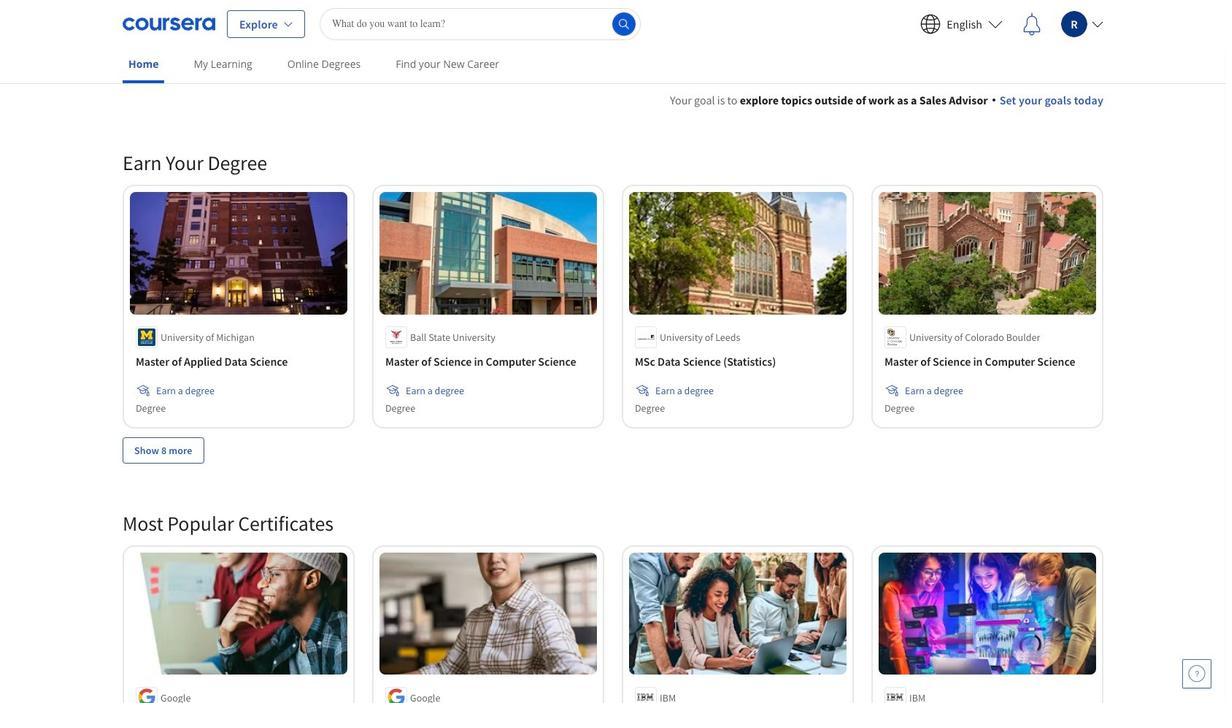 Task type: describe. For each thing, give the bounding box(es) containing it.
help center image
[[1189, 665, 1206, 683]]



Task type: vqa. For each thing, say whether or not it's contained in the screenshot.
Asset
no



Task type: locate. For each thing, give the bounding box(es) containing it.
What do you want to learn? text field
[[320, 8, 641, 40]]

most popular certificates collection element
[[114, 487, 1113, 703]]

earn your degree collection element
[[114, 126, 1113, 487]]

main content
[[0, 74, 1227, 703]]

None search field
[[320, 8, 641, 40]]

coursera image
[[123, 12, 215, 35]]



